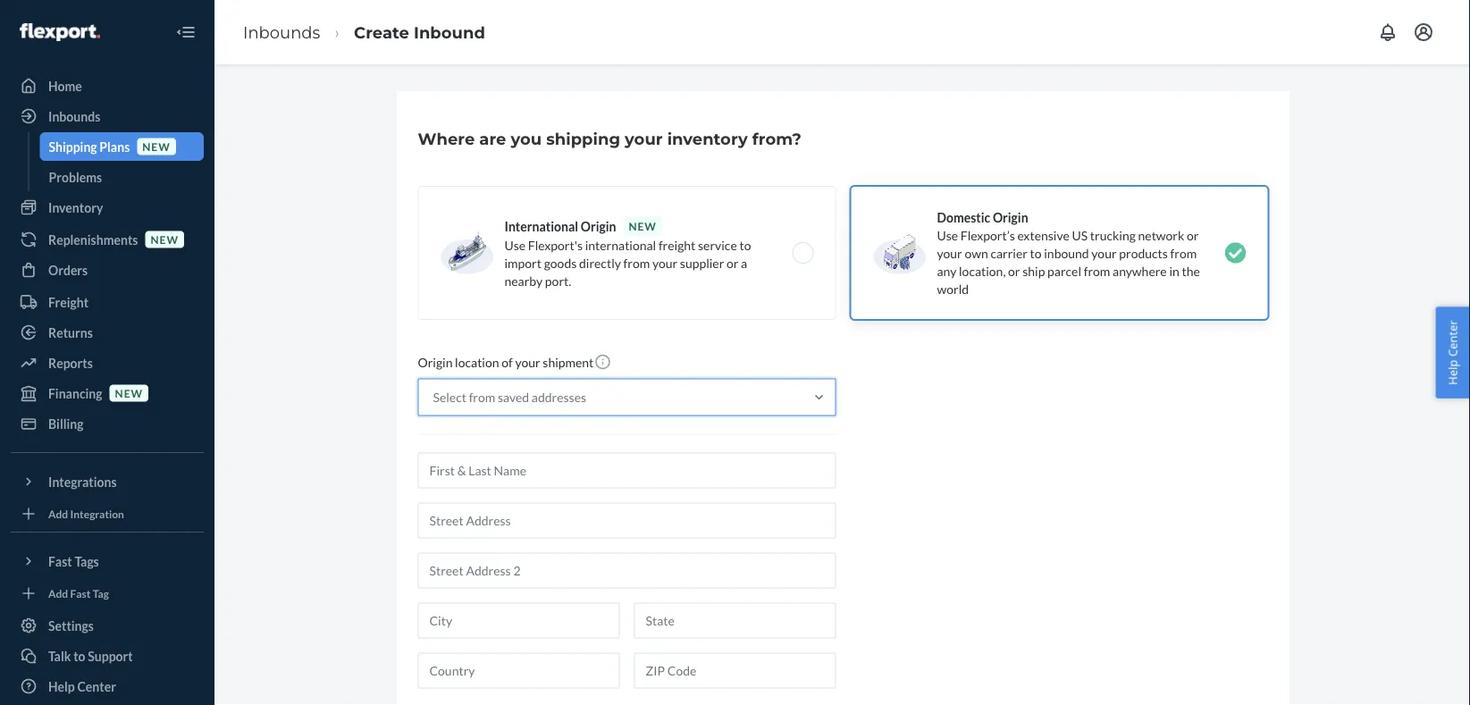 Task type: vqa. For each thing, say whether or not it's contained in the screenshot.
the where
yes



Task type: describe. For each thing, give the bounding box(es) containing it.
talk to support
[[48, 649, 133, 664]]

reports
[[48, 355, 93, 371]]

anywhere
[[1113, 263, 1167, 279]]

help inside button
[[1445, 360, 1461, 385]]

to inside the use flexport's international freight service to import goods directly from your supplier or a nearby port.
[[740, 237, 751, 253]]

tags
[[75, 554, 99, 569]]

freight link
[[11, 288, 204, 317]]

use inside domestic origin use flexport's extensive us trucking network or your own carrier to inbound your products from any location, or ship parcel from anywhere in the world
[[938, 228, 959, 243]]

home link
[[11, 72, 204, 100]]

integration
[[70, 507, 124, 520]]

0 horizontal spatial origin
[[418, 355, 453, 370]]

shipment
[[543, 355, 594, 370]]

add for add integration
[[48, 507, 68, 520]]

import
[[505, 255, 542, 270]]

talk
[[48, 649, 71, 664]]

create inbound
[[354, 22, 485, 42]]

are
[[480, 129, 506, 148]]

add for add fast tag
[[48, 587, 68, 600]]

Street Address text field
[[418, 503, 836, 539]]

create inbound link
[[354, 22, 485, 42]]

world
[[938, 281, 969, 296]]

nearby
[[505, 273, 543, 288]]

ship
[[1023, 263, 1046, 279]]

First & Last Name text field
[[418, 453, 836, 489]]

financing
[[48, 386, 102, 401]]

1 vertical spatial fast
[[70, 587, 91, 600]]

own
[[965, 245, 989, 261]]

supplier
[[680, 255, 725, 270]]

parcel
[[1048, 263, 1082, 279]]

inventory
[[48, 200, 103, 215]]

directly
[[579, 255, 621, 270]]

1 vertical spatial center
[[77, 679, 116, 694]]

home
[[48, 78, 82, 93]]

reports link
[[11, 349, 204, 377]]

shipping
[[547, 129, 621, 148]]

new for replenishments
[[151, 233, 179, 246]]

close navigation image
[[175, 21, 197, 43]]

a
[[741, 255, 748, 270]]

from up the
[[1171, 245, 1197, 261]]

fast tags button
[[11, 547, 204, 576]]

open notifications image
[[1378, 21, 1399, 43]]

inventory link
[[11, 193, 204, 222]]

breadcrumbs navigation
[[229, 6, 500, 58]]

domestic origin use flexport's extensive us trucking network or your own carrier to inbound your products from any location, or ship parcel from anywhere in the world
[[938, 210, 1201, 296]]

flexport logo image
[[20, 23, 100, 41]]

City text field
[[418, 603, 620, 639]]

orders link
[[11, 256, 204, 284]]

plans
[[100, 139, 130, 154]]

billing link
[[11, 410, 204, 438]]

check circle image
[[1225, 242, 1247, 264]]

us
[[1072, 228, 1088, 243]]

you
[[511, 129, 542, 148]]

center inside button
[[1445, 320, 1461, 357]]

your right of
[[515, 355, 541, 370]]

international
[[585, 237, 656, 253]]

1 horizontal spatial inbounds link
[[243, 22, 320, 42]]

from left saved
[[469, 390, 496, 405]]

help center inside button
[[1445, 320, 1461, 385]]

extensive
[[1018, 228, 1070, 243]]

integrations
[[48, 474, 117, 490]]

new for shipping plans
[[142, 140, 171, 153]]

2 horizontal spatial or
[[1187, 228, 1199, 243]]

addresses
[[532, 390, 587, 405]]

shipping
[[49, 139, 97, 154]]

ZIP Code text field
[[634, 653, 836, 689]]

your right shipping at the left of page
[[625, 129, 663, 148]]

add integration link
[[11, 503, 204, 525]]

0 horizontal spatial inbounds link
[[11, 102, 204, 131]]

open account menu image
[[1414, 21, 1435, 43]]

Country text field
[[418, 653, 620, 689]]

1 vertical spatial help
[[48, 679, 75, 694]]

add fast tag link
[[11, 583, 204, 604]]

0 horizontal spatial inbounds
[[48, 109, 100, 124]]

your down trucking at the top of the page
[[1092, 245, 1117, 261]]

new for financing
[[115, 387, 143, 400]]

saved
[[498, 390, 529, 405]]

where
[[418, 129, 475, 148]]

freight
[[48, 295, 89, 310]]

fast inside dropdown button
[[48, 554, 72, 569]]



Task type: locate. For each thing, give the bounding box(es) containing it.
flexport's
[[528, 237, 583, 253]]

billing
[[48, 416, 84, 431]]

replenishments
[[48, 232, 138, 247]]

flexport's
[[961, 228, 1016, 243]]

inbounds inside breadcrumbs navigation
[[243, 22, 320, 42]]

or down the carrier
[[1009, 263, 1021, 279]]

products
[[1120, 245, 1169, 261]]

0 horizontal spatial help
[[48, 679, 75, 694]]

help center
[[1445, 320, 1461, 385], [48, 679, 116, 694]]

trucking
[[1091, 228, 1136, 243]]

problems
[[49, 169, 102, 185]]

shipping plans
[[49, 139, 130, 154]]

0 horizontal spatial use
[[505, 237, 526, 253]]

integrations button
[[11, 468, 204, 496]]

create
[[354, 22, 409, 42]]

help center link
[[11, 672, 204, 701]]

international
[[505, 219, 579, 234]]

State text field
[[634, 603, 836, 639]]

use down domestic
[[938, 228, 959, 243]]

to inside button
[[73, 649, 85, 664]]

origin location of your shipment
[[418, 355, 594, 370]]

1 horizontal spatial or
[[1009, 263, 1021, 279]]

origin up "flexport's"
[[993, 210, 1029, 225]]

problems link
[[40, 163, 204, 191]]

fast
[[48, 554, 72, 569], [70, 587, 91, 600]]

origin inside domestic origin use flexport's extensive us trucking network or your own carrier to inbound your products from any location, or ship parcel from anywhere in the world
[[993, 210, 1029, 225]]

location,
[[959, 263, 1006, 279]]

or left a
[[727, 255, 739, 270]]

1 horizontal spatial use
[[938, 228, 959, 243]]

use flexport's international freight service to import goods directly from your supplier or a nearby port.
[[505, 237, 751, 288]]

Street Address 2 text field
[[418, 553, 836, 589]]

tag
[[93, 587, 109, 600]]

select from saved addresses
[[433, 390, 587, 405]]

select
[[433, 390, 467, 405]]

your up any
[[938, 245, 963, 261]]

location
[[455, 355, 499, 370]]

to right talk
[[73, 649, 85, 664]]

in
[[1170, 263, 1180, 279]]

help center button
[[1436, 307, 1471, 399]]

carrier
[[991, 245, 1028, 261]]

0 horizontal spatial or
[[727, 255, 739, 270]]

0 vertical spatial help center
[[1445, 320, 1461, 385]]

new down reports link
[[115, 387, 143, 400]]

new up orders link
[[151, 233, 179, 246]]

1 add from the top
[[48, 507, 68, 520]]

0 vertical spatial fast
[[48, 554, 72, 569]]

1 vertical spatial inbounds link
[[11, 102, 204, 131]]

international origin
[[505, 219, 616, 234]]

use up import at the left
[[505, 237, 526, 253]]

new right plans
[[142, 140, 171, 153]]

1 horizontal spatial inbounds
[[243, 22, 320, 42]]

where are you shipping your inventory from?
[[418, 129, 802, 148]]

domestic
[[938, 210, 991, 225]]

add integration
[[48, 507, 124, 520]]

returns
[[48, 325, 93, 340]]

from right parcel
[[1084, 263, 1111, 279]]

from down international
[[624, 255, 650, 270]]

support
[[88, 649, 133, 664]]

your
[[625, 129, 663, 148], [938, 245, 963, 261], [1092, 245, 1117, 261], [653, 255, 678, 270], [515, 355, 541, 370]]

1 vertical spatial add
[[48, 587, 68, 600]]

new up international
[[629, 220, 657, 232]]

inbounds link
[[243, 22, 320, 42], [11, 102, 204, 131]]

from inside the use flexport's international freight service to import goods directly from your supplier or a nearby port.
[[624, 255, 650, 270]]

1 vertical spatial inbounds
[[48, 109, 100, 124]]

inbounds
[[243, 22, 320, 42], [48, 109, 100, 124]]

0 vertical spatial help
[[1445, 360, 1461, 385]]

new for international origin
[[629, 220, 657, 232]]

origin for domestic
[[993, 210, 1029, 225]]

returns link
[[11, 318, 204, 347]]

fast left tags
[[48, 554, 72, 569]]

goods
[[544, 255, 577, 270]]

to up a
[[740, 237, 751, 253]]

use
[[938, 228, 959, 243], [505, 237, 526, 253]]

from
[[1171, 245, 1197, 261], [624, 255, 650, 270], [1084, 263, 1111, 279], [469, 390, 496, 405]]

or
[[1187, 228, 1199, 243], [727, 255, 739, 270], [1009, 263, 1021, 279]]

network
[[1139, 228, 1185, 243]]

1 horizontal spatial to
[[740, 237, 751, 253]]

origin up select at the bottom
[[418, 355, 453, 370]]

0 vertical spatial center
[[1445, 320, 1461, 357]]

1 horizontal spatial help
[[1445, 360, 1461, 385]]

add fast tag
[[48, 587, 109, 600]]

add
[[48, 507, 68, 520], [48, 587, 68, 600]]

from?
[[753, 129, 802, 148]]

to inside domestic origin use flexport's extensive us trucking network or your own carrier to inbound your products from any location, or ship parcel from anywhere in the world
[[1031, 245, 1042, 261]]

port.
[[545, 273, 572, 288]]

inbound
[[414, 22, 485, 42]]

2 horizontal spatial to
[[1031, 245, 1042, 261]]

your down freight
[[653, 255, 678, 270]]

new
[[142, 140, 171, 153], [629, 220, 657, 232], [151, 233, 179, 246], [115, 387, 143, 400]]

use inside the use flexport's international freight service to import goods directly from your supplier or a nearby port.
[[505, 237, 526, 253]]

settings link
[[11, 612, 204, 640]]

add up settings
[[48, 587, 68, 600]]

0 vertical spatial inbounds
[[243, 22, 320, 42]]

1 horizontal spatial origin
[[581, 219, 616, 234]]

orders
[[48, 262, 88, 278]]

origin
[[993, 210, 1029, 225], [581, 219, 616, 234], [418, 355, 453, 370]]

your inside the use flexport's international freight service to import goods directly from your supplier or a nearby port.
[[653, 255, 678, 270]]

0 horizontal spatial center
[[77, 679, 116, 694]]

help
[[1445, 360, 1461, 385], [48, 679, 75, 694]]

or right network at the right
[[1187, 228, 1199, 243]]

freight
[[659, 237, 696, 253]]

2 horizontal spatial origin
[[993, 210, 1029, 225]]

1 horizontal spatial help center
[[1445, 320, 1461, 385]]

settings
[[48, 618, 94, 633]]

2 add from the top
[[48, 587, 68, 600]]

fast left the tag
[[70, 587, 91, 600]]

or inside the use flexport's international freight service to import goods directly from your supplier or a nearby port.
[[727, 255, 739, 270]]

origin for international
[[581, 219, 616, 234]]

add left integration
[[48, 507, 68, 520]]

the
[[1182, 263, 1201, 279]]

center
[[1445, 320, 1461, 357], [77, 679, 116, 694]]

talk to support button
[[11, 642, 204, 671]]

fast tags
[[48, 554, 99, 569]]

1 horizontal spatial center
[[1445, 320, 1461, 357]]

inventory
[[668, 129, 748, 148]]

service
[[698, 237, 737, 253]]

to up 'ship'
[[1031, 245, 1042, 261]]

0 vertical spatial inbounds link
[[243, 22, 320, 42]]

any
[[938, 263, 957, 279]]

of
[[502, 355, 513, 370]]

0 horizontal spatial help center
[[48, 679, 116, 694]]

origin up international
[[581, 219, 616, 234]]

1 vertical spatial help center
[[48, 679, 116, 694]]

0 horizontal spatial to
[[73, 649, 85, 664]]

0 vertical spatial add
[[48, 507, 68, 520]]

inbound
[[1045, 245, 1090, 261]]



